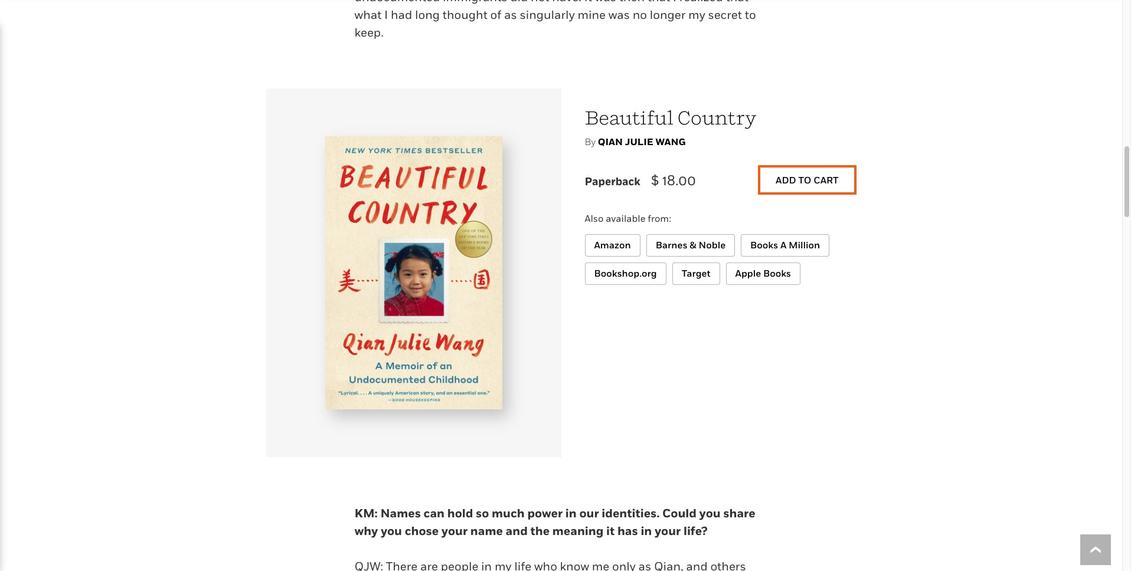 Task type: vqa. For each thing, say whether or not it's contained in the screenshot.
from corresponding to be
no



Task type: describe. For each thing, give the bounding box(es) containing it.
$
[[651, 172, 659, 188]]

bookshop.org link
[[585, 263, 666, 285]]

apple books
[[735, 267, 791, 279]]

julie
[[625, 136, 653, 148]]

1 your from the left
[[442, 524, 468, 538]]

by
[[585, 136, 596, 148]]

could
[[663, 507, 697, 521]]

power
[[528, 507, 563, 521]]

country
[[678, 106, 757, 129]]

from:
[[648, 213, 671, 224]]

barnes & noble link
[[646, 234, 735, 257]]

hold
[[447, 507, 473, 521]]

km: names can hold so much power in our identities. could you share why you chose your name and the meaning it has in your life?
[[355, 507, 756, 538]]

the
[[531, 524, 550, 538]]

books a million
[[751, 239, 820, 251]]

apple books link
[[726, 263, 801, 285]]

barnes & noble
[[656, 239, 726, 251]]

qian julie wang link
[[598, 136, 686, 148]]

barnes
[[656, 239, 688, 251]]

has
[[618, 524, 638, 538]]

name
[[470, 524, 503, 538]]

18.00
[[663, 172, 696, 188]]

km:
[[355, 507, 378, 521]]

amazon
[[594, 239, 631, 251]]

books inside 'link'
[[751, 239, 778, 251]]

so
[[476, 507, 489, 521]]

names
[[381, 507, 421, 521]]

life?
[[684, 524, 708, 538]]

qian
[[598, 136, 623, 148]]

0 vertical spatial in
[[566, 507, 577, 521]]

million
[[789, 239, 820, 251]]

1 vertical spatial you
[[381, 524, 402, 538]]

can
[[424, 507, 445, 521]]

much
[[492, 507, 525, 521]]

and
[[506, 524, 528, 538]]

beautiful
[[585, 106, 674, 129]]

also
[[585, 213, 604, 224]]

to
[[799, 174, 812, 186]]

beautiful country
[[585, 106, 757, 129]]

available
[[606, 213, 646, 224]]

add
[[776, 174, 796, 186]]



Task type: locate. For each thing, give the bounding box(es) containing it.
bookshop.org
[[594, 267, 657, 279]]

beautiful country by qian julie wang image
[[325, 137, 502, 410]]

2 your from the left
[[655, 524, 681, 538]]

1 vertical spatial in
[[641, 524, 652, 538]]

why
[[355, 524, 378, 538]]

1 horizontal spatial you
[[699, 507, 721, 521]]

1 vertical spatial books
[[763, 267, 791, 279]]

in left our
[[566, 507, 577, 521]]

books down books a million 'link'
[[763, 267, 791, 279]]

it
[[606, 524, 615, 538]]

wang
[[656, 136, 686, 148]]

meaning
[[553, 524, 604, 538]]

&
[[690, 239, 697, 251]]

0 horizontal spatial you
[[381, 524, 402, 538]]

by qian julie wang
[[585, 136, 686, 148]]

1 horizontal spatial in
[[641, 524, 652, 538]]

0 vertical spatial you
[[699, 507, 721, 521]]

you up life?
[[699, 507, 721, 521]]

also available from:
[[585, 213, 671, 224]]

share
[[724, 507, 756, 521]]

add to cart
[[776, 174, 839, 186]]

identities.
[[602, 507, 660, 521]]

chose
[[405, 524, 439, 538]]

paperback
[[585, 175, 641, 188]]

target link
[[672, 263, 720, 285]]

books a million link
[[741, 234, 830, 257]]

1 horizontal spatial your
[[655, 524, 681, 538]]

$ 18.00
[[648, 172, 696, 188]]

beautiful country link
[[585, 106, 757, 129]]

in
[[566, 507, 577, 521], [641, 524, 652, 538]]

target
[[682, 267, 711, 279]]

you
[[699, 507, 721, 521], [381, 524, 402, 538]]

a
[[781, 239, 787, 251]]

0 horizontal spatial your
[[442, 524, 468, 538]]

books
[[751, 239, 778, 251], [763, 267, 791, 279]]

apple
[[735, 267, 761, 279]]

books left a
[[751, 239, 778, 251]]

you down the names
[[381, 524, 402, 538]]

our
[[580, 507, 599, 521]]

your down hold
[[442, 524, 468, 538]]

amazon link
[[585, 234, 640, 257]]

noble
[[699, 239, 726, 251]]

add to cart button
[[758, 165, 856, 195]]

your down could
[[655, 524, 681, 538]]

0 horizontal spatial in
[[566, 507, 577, 521]]

0 vertical spatial books
[[751, 239, 778, 251]]

cart
[[814, 174, 839, 186]]

your
[[442, 524, 468, 538], [655, 524, 681, 538]]

in right has
[[641, 524, 652, 538]]



